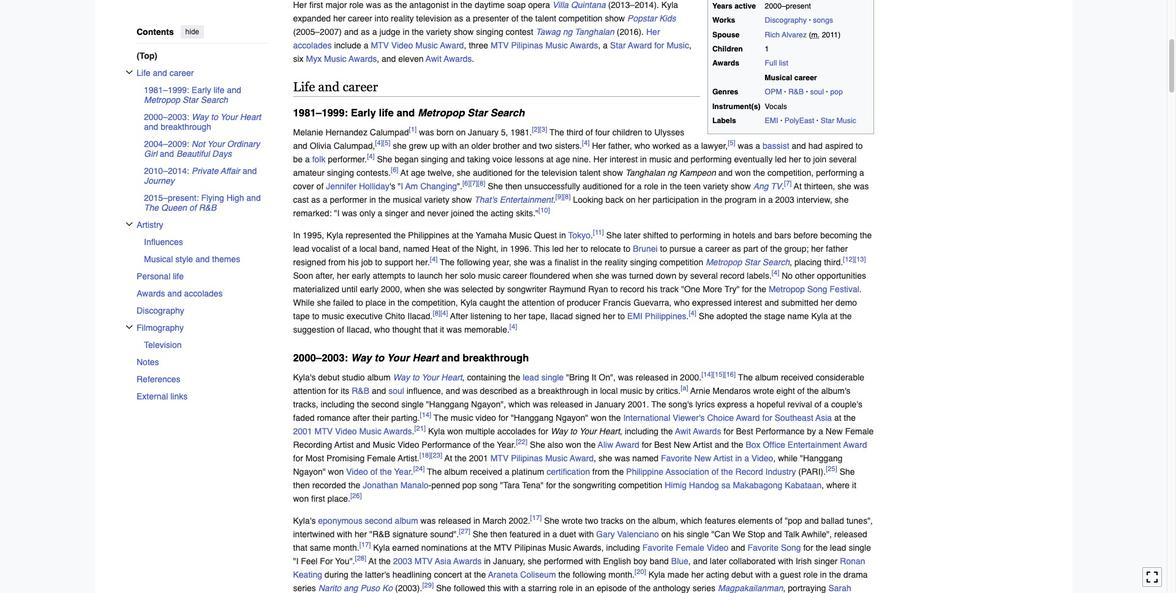 Task type: describe. For each thing, give the bounding box(es) containing it.
[4] link down heat
[[430, 255, 438, 264]]

your down thought at the left bottom
[[387, 352, 410, 364]]

the left box on the bottom of the page
[[732, 440, 744, 450]]

kyla inside the she adopted the stage name kyla at the suggestion of ilacad, who thought that it was memorable.
[[812, 311, 828, 321]]

and down personal life
[[167, 288, 182, 298]]

the inside [4] the following year, she was a finalist in the reality singing competition metropop star search , placing third. [12] [13]
[[591, 257, 603, 267]]

her up until
[[337, 271, 350, 281]]

awards down three
[[444, 54, 472, 64]]

the down "songwriter"
[[508, 298, 520, 308]]

to down tokyo
[[581, 244, 588, 254]]

0 vertical spatial discography link
[[765, 16, 807, 25]]

to inside she began singing and taking voice lessons at age nine. her interest in music and performing eventually led her to join several amateur singing contests.
[[804, 154, 811, 164]]

join
[[814, 154, 827, 164]]

her left 'solo'
[[445, 271, 458, 281]]

when inside soon after, her early attempts to launch her solo music career floundered when she was turned down by several record labels. [4]
[[573, 271, 593, 281]]

record inside soon after, her early attempts to launch her solo music career floundered when she was turned down by several record labels. [4]
[[721, 271, 745, 281]]

music inside [17] kyla earned nominations at the mtv pilipinas music awards, including favorite female video and favorite song
[[549, 543, 571, 553]]

and down an
[[451, 154, 465, 164]]

days
[[212, 149, 231, 158]]

the down that's
[[477, 208, 489, 218]]

the left night,
[[462, 244, 474, 254]]

for up 'also'
[[539, 427, 549, 437]]

of up jonathan
[[371, 467, 378, 477]]

ngayon",
[[471, 400, 506, 410]]

the up chito
[[398, 298, 410, 308]]

influence,
[[407, 386, 444, 396]]

and inside looking back on her participation in the program in a 2003 interview, she remarked: "i was only a singer and never joined the acting skits."
[[411, 208, 425, 218]]

video up eleven
[[392, 40, 413, 50]]

handog
[[689, 481, 719, 491]]

to inside and had aspired to be a
[[856, 141, 863, 151]]

variety inside popstar kids (2005–2007) and as a judge in the variety show singing contest tawag ng tanghalan (2016).
[[426, 27, 452, 37]]

the left aliw
[[584, 440, 596, 450]]

acting inside kyla made her acting debut with a guest role in the drama series
[[707, 570, 729, 580]]

1 horizontal spatial 2000–2003: way to your heart and breakthrough
[[293, 352, 529, 364]]

way inside 2000–2003: way to your heart and breakthrough
[[191, 112, 208, 122]]

of down favorite new artist in a video link
[[712, 467, 719, 477]]

melanie hernandez calumpad [1] was born on january 5, 1981. [2] [3]
[[293, 125, 548, 137]]

opportunities
[[817, 271, 867, 281]]

music inside soon after, her early attempts to launch her solo music career floundered when she was turned down by several record labels. [4]
[[478, 271, 501, 281]]

of right heat
[[453, 244, 460, 254]]

video inside video of the year . [24] the album received a platinum certification from the philippine association of the record industry (pari). [25]
[[346, 467, 368, 477]]

"bring
[[566, 373, 590, 383]]

age inside she began singing and taking voice lessons at age nine. her interest in music and performing eventually led her to join several amateur singing contests.
[[556, 154, 570, 164]]

record inside no other opportunities materialized until early 2000, when she was selected by songwriter raymund ryan to record his track "one more try" for the
[[620, 284, 645, 294]]

instrument(s) vocals
[[713, 102, 788, 111]]

the inside [17] kyla earned nominations at the mtv pilipinas music awards, including favorite female video and favorite song
[[480, 543, 492, 553]]

hotels
[[733, 230, 756, 240]]

1 horizontal spatial search
[[491, 107, 525, 119]]

the inside [4] the following year, she was a finalist in the reality singing competition metropop star search , placing third. [12] [13]
[[440, 257, 455, 267]]

the down joined
[[462, 230, 474, 240]]

2015–present:
[[144, 193, 199, 203]]

to up suggestion
[[312, 311, 320, 321]]

the up the after
[[357, 400, 369, 410]]

and beautiful days
[[157, 149, 231, 158]]

the up revival
[[807, 386, 819, 396]]

1 vertical spatial discography link
[[136, 302, 269, 319]]

polyeast
[[785, 117, 815, 125]]

2000–2003: inside 2000–2003: way to your heart and breakthrough
[[144, 112, 189, 122]]

career inside 'life and career' link
[[169, 68, 194, 78]]

awards down parting.
[[384, 427, 412, 437]]

certification link
[[547, 467, 590, 477]]

2 [7] link from the left
[[785, 179, 792, 188]]

his inside on his single "can we stop and talk awhile", released that same month.
[[674, 530, 685, 540]]

, inside [22] she also won the aliw award for best new artist and the box office entertainment award for most promising female artist. [18] [23] at the 2001 mtv pilipinas music award , she was named favorite new artist in a video
[[594, 454, 596, 464]]

for down international
[[642, 440, 652, 450]]

0 vertical spatial soul link
[[811, 88, 824, 96]]

the down international
[[661, 427, 673, 437]]

when inside no other opportunities materialized until early 2000, when she was selected by songwriter raymund ryan to record his track "one more try" for the
[[405, 284, 425, 294]]

she inside she began singing and taking voice lessons at age nine. her interest in music and performing eventually led her to join several amateur singing contests.
[[377, 154, 393, 164]]

skits."
[[516, 208, 539, 218]]

0 vertical spatial song
[[808, 284, 828, 294]]

studio
[[342, 373, 365, 383]]

and right girl
[[159, 149, 174, 158]]

at inside during the latter's headlining concert at the araneta coliseum the following month. [20]
[[465, 570, 472, 580]]

[4] link down "songwriter"
[[510, 323, 517, 331]]

to inside soon after, her early attempts to launch her solo music career floundered when she was turned down by several record labels. [4]
[[408, 271, 415, 281]]

r&b for r&b
[[789, 88, 804, 96]]

performed
[[544, 557, 583, 567]]

1 horizontal spatial soul
[[811, 88, 824, 96]]

1 vertical spatial discography
[[136, 306, 184, 315]]

[4] left after
[[441, 309, 448, 318]]

award down the couple's
[[844, 440, 868, 450]]

artistry link
[[136, 216, 269, 233]]

several inside she began singing and taking voice lessons at age nine. her interest in music and performing eventually led her to join several amateur singing contests.
[[829, 154, 857, 164]]

new inside for best performance by a new female recording artist and music video performance of the year.
[[826, 427, 843, 437]]

at inside the she adopted the stage name kyla at the suggestion of ilacad, who thought that it was memorable.
[[831, 311, 838, 321]]

award right aliw
[[616, 440, 640, 450]]

musical style and themes
[[144, 254, 240, 264]]

was inside 'kyla's eponymous second album was released in march 2002. [17]'
[[421, 516, 436, 526]]

jonathan manalo -penned pop song "tara tena" for the songwriting competition himig handog sa makabagong kabataan
[[363, 481, 822, 491]]

external links link
[[136, 388, 269, 405]]

and up way to your heart link on the left
[[442, 352, 460, 364]]

1 vertical spatial early
[[351, 107, 376, 119]]

2 horizontal spatial artist
[[714, 454, 733, 464]]

[23] link
[[431, 451, 443, 460]]

[4] down the expressed
[[689, 309, 697, 318]]

, down tawag ng tanghalan link
[[599, 40, 601, 50]]

[4] inside folk performer. [4]
[[367, 152, 375, 161]]

the down the couple's
[[844, 413, 856, 423]]

performing for and won the competition, performing a cover of
[[817, 168, 858, 178]]

1 horizontal spatial [14] link
[[702, 371, 713, 379]]

notes
[[136, 357, 159, 367]]

music down the tawag
[[546, 40, 568, 50]]

her down the francis
[[603, 311, 616, 321]]

[4] link down third
[[582, 139, 590, 147]]

awards down children
[[713, 59, 740, 68]]

singer inside "[28] at the 2003 mtv asia awards in january, she performed with english boy band blue , and later collaborated with irish singer"
[[815, 557, 838, 567]]

links
[[170, 391, 187, 401]]

she later shifted to performing in hotels and bars before becoming the lead vocalist of a local band, named heat of the night, in 1996. this led her to relocate to
[[293, 230, 872, 254]]

to left brunei link
[[624, 244, 631, 254]]

guest
[[781, 570, 802, 580]]

was inside kyla's debut studio album way to your heart , containing the lead single "bring it on", was released in 2000. [14] [15] [16]
[[618, 373, 634, 383]]

[18] link
[[420, 451, 431, 460]]

best inside for best performance by a new female recording artist and music video performance of the year.
[[736, 427, 754, 437]]

cover
[[293, 181, 314, 191]]

the inside she wrote two tracks on the album, which features elements of "pop and ballad tunes", intertwined with her "r&b signature sound".
[[638, 516, 650, 526]]

single inside for the lead single "i feel for you".
[[849, 543, 872, 553]]

name
[[788, 311, 809, 321]]

myx
[[306, 54, 322, 64]]

four
[[596, 128, 610, 137]]

containing
[[467, 373, 506, 383]]

up
[[430, 141, 440, 151]]

and down the "myx music awards" link
[[318, 79, 340, 94]]

to down executive
[[375, 352, 384, 364]]

[28] link
[[355, 554, 367, 563]]

it
[[592, 373, 597, 383]]

1 vertical spatial life and career
[[293, 79, 378, 94]]

0 vertical spatial awit awards link
[[426, 54, 472, 64]]

1 vertical spatial new
[[674, 440, 691, 450]]

, inside kyla's debut studio album way to your heart , containing the lead single "bring it on", was released in 2000. [14] [15] [16]
[[463, 373, 465, 383]]

a inside jennifer holliday 's " i am changing ". [6] [7] [8] she then unsuccessfully auditioned for a role in the teen variety show ang tv . [7]
[[637, 181, 642, 191]]

duet
[[560, 530, 577, 540]]

x small image
[[125, 68, 133, 76]]

in left the hotels
[[724, 230, 731, 240]]

vocals
[[765, 102, 788, 111]]

0 vertical spatial 1981–1999: early life and metropop star search
[[144, 85, 241, 105]]

auditioned inside jennifer holliday 's " i am changing ". [6] [7] [8] she then unsuccessfully auditioned for a role in the teen variety show ang tv . [7]
[[583, 181, 623, 191]]

entertainment inside [22] she also won the aliw award for best new artist and the box office entertainment award for most promising female artist. [18] [23] at the 2001 mtv pilipinas music award , she was named favorite new artist in a video
[[788, 440, 842, 450]]

and inside [17] kyla earned nominations at the mtv pilipinas music awards, including favorite female video and favorite song
[[731, 543, 746, 553]]

and down (top)
[[153, 68, 167, 78]]

0 vertical spatial awit
[[426, 54, 442, 64]]

for down hopeful
[[763, 413, 773, 423]]

made
[[668, 570, 689, 580]]

series
[[293, 584, 316, 593]]

favorite female video link
[[643, 543, 729, 553]]

jennifer holliday 's " i am changing ". [6] [7] [8] she then unsuccessfully auditioned for a role in the teen variety show ang tv . [7]
[[326, 179, 792, 191]]

for inside the [6] at age twelve, she auditioned for the television talent show tanghalan ng kampeon
[[515, 168, 525, 178]]

and left eleven
[[382, 54, 396, 64]]

album inside the album received considerable attention for its
[[756, 373, 779, 383]]

march
[[483, 516, 507, 526]]

[8] inside jennifer holliday 's " i am changing ". [6] [7] [8] she then unsuccessfully auditioned for a role in the teen variety show ang tv . [7]
[[478, 179, 486, 188]]

0 vertical spatial pilipinas
[[511, 40, 543, 50]]

two inside [4] [5] she grew up with an older brother and two sisters. [4] her father, who worked as a lawyer, [5] was a bassist
[[539, 141, 553, 151]]

1 vertical spatial performance
[[422, 440, 471, 450]]

star up aspired
[[821, 117, 835, 125]]

for inside no other opportunities materialized until early 2000, when she was selected by songwriter raymund ryan to record his track "one more try" for the
[[742, 284, 752, 294]]

1 [5] from the left
[[383, 139, 391, 147]]

artist inside for best performance by a new female recording artist and music video performance of the year.
[[335, 440, 354, 450]]

x small image for artistry
[[125, 220, 133, 228]]

career inside the to pursue a career as part of the group; her father resigned from his job to support her.
[[706, 244, 730, 254]]

award down (2016).
[[628, 40, 652, 50]]

0 horizontal spatial soul link
[[389, 386, 404, 396]]

metropop up 2004–2009:
[[144, 95, 180, 105]]

the up aliw award 'link'
[[609, 413, 621, 423]]

1 horizontal spatial discography
[[765, 16, 807, 25]]

[16]
[[725, 371, 736, 379]]

0 horizontal spatial [6] link
[[391, 166, 399, 174]]

(pari).
[[799, 467, 826, 477]]

executive
[[347, 311, 383, 321]]

the down performed at the bottom
[[559, 570, 571, 580]]

in inside kyla's debut studio album way to your heart , containing the lead single "bring it on", was released in 2000. [14] [15] [16]
[[671, 373, 678, 383]]

"
[[398, 181, 401, 191]]

she adopted the stage name kyla at the suggestion of ilacad, who thought that it was memorable.
[[293, 311, 852, 335]]

eight
[[777, 386, 796, 396]]

[4] link down the expressed
[[689, 309, 697, 318]]

to pursue a career as part of the group; her father resigned from his job to support her.
[[293, 244, 848, 267]]

an
[[460, 141, 469, 151]]

1 vertical spatial r&b link
[[352, 386, 370, 396]]

2003 inside "[28] at the 2003 mtv asia awards in january, she performed with english boy band blue , and later collaborated with irish singer"
[[393, 557, 412, 567]]

breakthrough inside 2000–2003: way to your heart and breakthrough
[[160, 122, 211, 131]]

her inside her accolades
[[647, 27, 660, 37]]

and right influence,
[[446, 386, 460, 396]]

and up personal life link
[[195, 254, 210, 264]]

0 vertical spatial pop
[[831, 88, 843, 96]]

video of the year . [24] the album received a platinum certification from the philippine association of the record industry (pari). [25]
[[346, 465, 838, 477]]

then inside [27] she then featured in a duet with gary valenciano
[[491, 530, 507, 540]]

for inside jennifer holliday 's " i am changing ". [6] [7] [8] she then unsuccessfully auditioned for a role in the teen variety show ang tv . [7]
[[625, 181, 635, 191]]

of right "vocalist"
[[343, 244, 350, 254]]

star up the third of four children to ulysses and olivia calumpad,
[[468, 107, 488, 119]]

[17] inside 'kyla's eponymous second album was released in march 2002. [17]'
[[531, 514, 542, 523]]

to inside no other opportunities materialized until early 2000, when she was selected by songwriter raymund ryan to record his track "one more try" for the
[[611, 284, 618, 294]]

award left three
[[440, 40, 464, 50]]

calumpad
[[370, 128, 409, 137]]

1 horizontal spatial [6] link
[[463, 179, 470, 188]]

tokyo link
[[569, 230, 591, 240]]

from for resigned
[[329, 257, 346, 267]]

including inside [17] kyla earned nominations at the mtv pilipinas music awards, including favorite female video and favorite song
[[606, 543, 640, 553]]

way up studio
[[351, 352, 372, 364]]

the down certification link
[[559, 481, 571, 491]]

1 horizontal spatial [8] link
[[478, 179, 486, 188]]

performer
[[330, 195, 367, 205]]

star music link
[[821, 117, 857, 125]]

and inside 2010–2014: private affair and journey
[[242, 166, 257, 176]]

metropop song festival link
[[769, 284, 860, 294]]

"can
[[712, 530, 731, 540]]

that inside the she adopted the stage name kyla at the suggestion of ilacad, who thought that it was memorable.
[[423, 325, 438, 335]]

to up pursue
[[671, 230, 678, 240]]

ilacad
[[550, 311, 573, 321]]

1 horizontal spatial performance
[[756, 427, 805, 437]]

music inside [22] she also won the aliw award for best new artist and the box office entertainment award for most promising female artist. [18] [23] at the 2001 mtv pilipinas music award , she was named favorite new artist in a video
[[546, 454, 568, 464]]

favorite down stop
[[748, 543, 779, 553]]

x small image for filmography
[[125, 323, 133, 331]]

talk
[[785, 530, 800, 540]]

[4] link up contests.
[[367, 152, 375, 161]]

[9]
[[556, 193, 563, 201]]

myx music awards , and eleven awit awards .
[[306, 54, 475, 64]]

0 horizontal spatial life
[[173, 271, 184, 281]]

1 vertical spatial life
[[293, 79, 315, 94]]

polyeast link
[[785, 117, 815, 125]]

she inside she wrote two tracks on the album, which features elements of "pop and ballad tunes", intertwined with her "r&b signature sound".
[[544, 516, 560, 526]]

0 vertical spatial r&b link
[[789, 88, 804, 96]]

her inside she later shifted to performing in hotels and bars before becoming the lead vocalist of a local band, named heat of the night, in 1996. this led her to relocate to
[[566, 244, 579, 254]]

1 horizontal spatial artist
[[693, 440, 713, 450]]

female inside [22] she also won the aliw award for best new artist and the box office entertainment award for most promising female artist. [18] [23] at the 2001 mtv pilipinas music award , she was named favorite new artist in a video
[[367, 454, 396, 464]]

heart up way to your heart link on the left
[[413, 352, 439, 364]]

emi inside [8] [4] after listening to her tape, ilacad signed her to emi philippines . [4]
[[628, 311, 643, 321]]

performing inside she began singing and taking voice lessons at age nine. her interest in music and performing eventually led her to join several amateur singing contests.
[[691, 154, 732, 164]]

2010–2014:
[[144, 166, 189, 176]]

then inside jennifer holliday 's " i am changing ". [6] [7] [8] she then unsuccessfully auditioned for a role in the teen variety show ang tv . [7]
[[506, 181, 522, 191]]

she began singing and taking voice lessons at age nine. her interest in music and performing eventually led her to join several amateur singing contests.
[[293, 154, 857, 178]]

tena"
[[522, 481, 544, 491]]

with inside [27] she then featured in a duet with gary valenciano
[[579, 530, 594, 540]]

1 vertical spatial awit awards link
[[675, 427, 722, 437]]

0 vertical spatial life and career
[[136, 68, 194, 78]]

0 horizontal spatial pop
[[463, 481, 477, 491]]

kyla's for eponymous
[[293, 516, 316, 526]]

2000.
[[680, 373, 702, 383]]

was inside [4] the following year, she was a finalist in the reality singing competition metropop star search , placing third. [12] [13]
[[530, 257, 545, 267]]

shifted
[[643, 230, 669, 240]]

industry
[[766, 467, 796, 477]]

[11]
[[593, 228, 604, 237]]

ryan
[[589, 284, 609, 294]]

(2013–2014). kyla expanded her career into reality television as a presenter of the talent competition show
[[293, 0, 679, 23]]

award up video of the year . [24] the album received a platinum certification from the philippine association of the record industry (pari). [25]
[[570, 454, 594, 464]]

ngayon" inside "[14] the music video for "hanggang ngayon" won the international viewer's choice award for southeast asia at the 2001 mtv video music awards . [21] kyla won multiple accolades for way to your heart , including the awit awards"
[[556, 413, 589, 423]]

early inside the 1981–1999: early life and metropop star search
[[191, 85, 211, 95]]

in inside [4] the following year, she was a finalist in the reality singing competition metropop star search , placing third. [12] [13]
[[582, 257, 588, 267]]

accolades inside "[14] the music video for "hanggang ngayon" won the international viewer's choice award for southeast asia at the 2001 mtv video music awards . [21] kyla won multiple accolades for way to your heart , including the awit awards"
[[498, 427, 536, 437]]

music down kids
[[667, 40, 689, 50]]

star down (2016).
[[610, 40, 626, 50]]

1 vertical spatial [17] link
[[360, 541, 371, 550]]

recorded
[[312, 481, 346, 491]]

represented
[[346, 230, 392, 240]]

and inside the 1981–1999: early life and metropop star search
[[227, 85, 241, 95]]

the left program
[[711, 195, 723, 205]]

[4] link left after
[[441, 309, 448, 318]]

music inside in 1995, kyla represented the philippines at the yamaha music quest in tokyo . [11]
[[510, 230, 532, 240]]

, left eleven
[[377, 54, 379, 64]]

the up sa
[[722, 467, 733, 477]]

i am changing link
[[401, 181, 457, 191]]

journey
[[144, 176, 174, 185]]

earned
[[392, 543, 419, 553]]

to down the caught
[[505, 311, 512, 321]]

0 vertical spatial search
[[200, 95, 228, 105]]

album inside video of the year . [24] the album received a platinum certification from the philippine association of the record industry (pari). [25]
[[444, 467, 468, 477]]

multiple
[[466, 427, 495, 437]]

1 vertical spatial life
[[379, 107, 394, 119]]

metropop up born
[[418, 107, 465, 119]]

the down [28] link
[[351, 570, 363, 580]]

and inside . while she failed to place in the competition, kyla caught the attention of producer francis guevarra, who expressed interest and submitted her demo tape to music executive chito ilacad.
[[765, 298, 779, 308]]

its
[[341, 386, 350, 396]]

[8] inside [8] [4] after listening to her tape, ilacad signed her to emi philippines . [4]
[[433, 309, 441, 318]]

the up jonathan
[[380, 467, 392, 477]]

0 vertical spatial life
[[136, 68, 150, 78]]

[4] link left no
[[772, 269, 780, 277]]

of up revival
[[798, 386, 805, 396]]

and inside she wrote two tracks on the album, which features elements of "pop and ballad tunes", intertwined with her "r&b signature sound".
[[805, 516, 819, 526]]

variety inside the at thirteen, she was cast as a performer in the musical variety show
[[424, 195, 450, 205]]

the up [13] link
[[860, 230, 872, 240]]

their
[[372, 413, 389, 423]]

music down include at the left of page
[[324, 54, 347, 64]]

to down the francis
[[618, 311, 625, 321]]

2 horizontal spatial [8] link
[[563, 193, 571, 201]]

(2005–2007)
[[293, 27, 342, 37]]

star down 'life and career' link
[[182, 95, 198, 105]]

recording
[[293, 440, 332, 450]]

favorite up band
[[643, 543, 674, 553]]

mtv down judge
[[371, 40, 389, 50]]

popstar
[[628, 13, 657, 23]]

2001 inside "[14] the music video for "hanggang ngayon" won the international viewer's choice award for southeast asia at the 2001 mtv video music awards . [21] kyla won multiple accolades for way to your heart , including the awit awards"
[[293, 427, 312, 437]]

makabagong
[[733, 481, 783, 491]]

considerable
[[816, 373, 865, 383]]

1 horizontal spatial 1981–1999:
[[293, 107, 348, 119]]

musical for musical style and themes
[[144, 254, 173, 264]]

single inside on his single "can we stop and talk awhile", released that same month.
[[687, 530, 709, 540]]

the left philippine
[[612, 467, 624, 477]]

2 [5] from the left
[[728, 139, 736, 147]]

(top) link
[[136, 47, 279, 64]]

and up their
[[372, 386, 386, 396]]

2 [7] from the left
[[785, 179, 792, 188]]

metropop down no
[[769, 284, 805, 294]]

show inside popstar kids (2005–2007) and as a judge in the variety show singing contest tawag ng tanghalan (2016).
[[454, 27, 474, 37]]

instrument(s)
[[713, 102, 761, 111]]

[28]
[[355, 554, 367, 563]]

down
[[656, 271, 677, 281]]

2 [5] link from the left
[[728, 139, 736, 147]]

mtv inside "[28] at the 2003 mtv asia awards in january, she performed with english boy band blue , and later collaborated with irish singer"
[[415, 557, 433, 567]]

musical for musical career
[[765, 74, 793, 82]]

of right revival
[[815, 400, 822, 410]]

awards down choice
[[693, 427, 722, 437]]

2 vertical spatial [8] link
[[433, 309, 441, 318]]

[14] inside "[14] the music video for "hanggang ngayon" won the international viewer's choice award for southeast asia at the 2001 mtv video music awards . [21] kyla won multiple accolades for way to your heart , including the awit awards"
[[420, 411, 432, 420]]

[4] down third
[[582, 139, 590, 147]]

year,
[[493, 257, 512, 267]]

"hanggang inside "[14] the music video for "hanggang ngayon" won the international viewer's choice award for southeast asia at the 2001 mtv video music awards . [21] kyla won multiple accolades for way to your heart , including the awit awards"
[[511, 413, 554, 423]]

two inside she wrote two tracks on the album, which features elements of "pop and ballad tunes", intertwined with her "r&b signature sound".
[[585, 516, 599, 526]]

[29]
[[423, 581, 434, 590]]

the left stage
[[750, 311, 762, 321]]

music inside for best performance by a new female recording artist and music video performance of the year.
[[373, 440, 395, 450]]

0 vertical spatial [17] link
[[531, 514, 542, 523]]

, left three
[[464, 40, 467, 50]]

opm link
[[765, 88, 782, 96]]

music up eleven
[[416, 40, 438, 50]]

ng inside popstar kids (2005–2007) and as a judge in the variety show singing contest tawag ng tanghalan (2016).
[[563, 27, 573, 37]]



Task type: locate. For each thing, give the bounding box(es) containing it.
0 horizontal spatial named
[[403, 244, 430, 254]]

competition,
[[768, 168, 814, 178], [412, 298, 458, 308]]

as
[[454, 13, 464, 23], [361, 27, 370, 37], [683, 141, 692, 151], [311, 195, 320, 205], [732, 244, 741, 254], [520, 386, 529, 396]]

remarked:
[[293, 208, 332, 218]]

at down the couple's
[[835, 413, 842, 423]]

best up box on the bottom of the page
[[736, 427, 754, 437]]

best down international
[[655, 440, 672, 450]]

search up no
[[763, 257, 790, 267]]

[a]
[[681, 384, 689, 393]]

genres
[[713, 88, 739, 96]]

0 horizontal spatial several
[[691, 271, 718, 281]]

kyla's eponymous second album was released in march 2002. [17]
[[293, 514, 542, 526]]

and up favorite new artist in a video link
[[715, 440, 729, 450]]

never
[[427, 208, 449, 218]]

tanghalan inside the [6] at age twelve, she auditioned for the television talent show tanghalan ng kampeon
[[626, 168, 665, 178]]

the
[[521, 13, 533, 23], [412, 27, 424, 37], [527, 168, 539, 178], [754, 168, 766, 178], [670, 181, 682, 191], [379, 195, 391, 205], [711, 195, 723, 205], [477, 208, 489, 218], [394, 230, 406, 240], [462, 230, 474, 240], [860, 230, 872, 240], [462, 244, 474, 254], [771, 244, 783, 254], [591, 257, 603, 267], [755, 284, 767, 294], [398, 298, 410, 308], [508, 298, 520, 308], [750, 311, 762, 321], [840, 311, 852, 321], [509, 373, 521, 383], [807, 386, 819, 396], [357, 400, 369, 410], [609, 413, 621, 423], [844, 413, 856, 423], [661, 427, 673, 437], [483, 440, 495, 450], [584, 440, 596, 450], [732, 440, 744, 450], [455, 454, 467, 464], [380, 467, 392, 477], [612, 467, 624, 477], [722, 467, 733, 477], [349, 481, 361, 491], [559, 481, 571, 491], [638, 516, 650, 526], [480, 543, 492, 553], [816, 543, 828, 553], [379, 557, 391, 567], [351, 570, 363, 580], [474, 570, 486, 580], [559, 570, 571, 580], [830, 570, 842, 580]]

philippines up heat
[[408, 230, 450, 240]]

0 horizontal spatial entertainment
[[500, 195, 553, 205]]

of inside (2013–2014). kyla expanded her career into reality television as a presenter of the talent competition show
[[512, 13, 519, 23]]

acting down that's entertainment link
[[491, 208, 514, 218]]

(2016).
[[617, 27, 644, 37]]

of down multiple
[[473, 440, 481, 450]]

reality inside [4] the following year, she was a finalist in the reality singing competition metropop star search , placing third. [12] [13]
[[605, 257, 628, 267]]

life up awards and accolades
[[173, 271, 184, 281]]

1 vertical spatial pop
[[463, 481, 477, 491]]

life inside the 1981–1999: early life and metropop star search
[[213, 85, 224, 95]]

favorite new artist in a video link
[[661, 454, 774, 464]]

to inside 2000–2003: way to your heart and breakthrough
[[211, 112, 218, 122]]

singing inside [4] the following year, she was a finalist in the reality singing competition metropop star search , placing third. [12] [13]
[[630, 257, 658, 267]]

competition up tawag ng tanghalan link
[[559, 13, 603, 23]]

[14] the music video for "hanggang ngayon" won the international viewer's choice award for southeast asia at the 2001 mtv video music awards . [21] kyla won multiple accolades for way to your heart , including the awit awards
[[293, 411, 856, 437]]

1 horizontal spatial new
[[695, 454, 712, 464]]

1 horizontal spatial breakthrough
[[463, 352, 529, 364]]

life and career down the "myx music awards" link
[[293, 79, 378, 94]]

star award for music link
[[610, 40, 689, 50]]

, left while
[[774, 454, 776, 464]]

month. inside on his single "can we stop and talk awhile", released that same month.
[[333, 543, 360, 553]]

show up back
[[603, 168, 623, 178]]

[21] link
[[415, 425, 426, 433]]

awards up during the latter's headlining concert at the araneta coliseum the following month. [20]
[[454, 557, 482, 567]]

later inside she later shifted to performing in hotels and bars before becoming the lead vocalist of a local band, named heat of the night, in 1996. this led her to relocate to
[[624, 230, 641, 240]]

0 vertical spatial talent
[[536, 13, 557, 23]]

auditioned inside the [6] at age twelve, she auditioned for the television talent show tanghalan ng kampeon
[[473, 168, 513, 178]]

pilipinas up 'platinum'
[[511, 454, 543, 464]]

1 vertical spatial "hanggang
[[511, 413, 554, 423]]

caught
[[480, 298, 506, 308]]

at inside "[28] at the 2003 mtv asia awards in january, she performed with english boy band blue , and later collaborated with irish singer"
[[369, 557, 377, 567]]

best inside [22] she also won the aliw award for best new artist and the box office entertainment award for most promising female artist. [18] [23] at the 2001 mtv pilipinas music award , she was named favorite new artist in a video
[[655, 440, 672, 450]]

2 horizontal spatial new
[[826, 427, 843, 437]]

not
[[191, 139, 205, 149]]

in up during the latter's headlining concert at the araneta coliseum the following month. [20]
[[484, 557, 491, 567]]

1 vertical spatial 1981–1999: early life and metropop star search
[[293, 107, 525, 119]]

0 vertical spatial emi
[[765, 117, 779, 125]]

parting.
[[392, 413, 420, 423]]

0 horizontal spatial interest
[[610, 154, 638, 164]]

kyla's for debut
[[293, 373, 316, 383]]

in
[[293, 230, 300, 240]]

the down demo
[[840, 311, 852, 321]]

0 horizontal spatial song
[[781, 543, 801, 553]]

a inside [27] she then featured in a duet with gary valenciano
[[553, 530, 557, 540]]

2 vertical spatial pilipinas
[[515, 543, 547, 553]]

full list
[[765, 59, 789, 68]]

amateur
[[293, 168, 325, 178]]

0 vertical spatial 2003
[[776, 195, 795, 205]]

0 vertical spatial who
[[635, 141, 651, 151]]

0 vertical spatial auditioned
[[473, 168, 513, 178]]

single up the ronan
[[849, 543, 872, 553]]

released down tunes", at the bottom right of page
[[835, 530, 868, 540]]

she inside the she adopted the stage name kyla at the suggestion of ilacad, who thought that it was memorable.
[[699, 311, 714, 321]]

won up recorded
[[328, 467, 344, 477]]

[22] she also won the aliw award for best new artist and the box office entertainment award for most promising female artist. [18] [23] at the 2001 mtv pilipinas music award , she was named favorite new artist in a video
[[293, 438, 868, 464]]

and up stage
[[765, 298, 779, 308]]

performing for she later shifted to performing in hotels and bars before becoming the lead vocalist of a local band, named heat of the night, in 1996. this led her to relocate to
[[681, 230, 722, 240]]

0 horizontal spatial [6]
[[391, 166, 399, 174]]

2 vertical spatial search
[[763, 257, 790, 267]]

[11] link
[[593, 228, 604, 237]]

1 horizontal spatial it
[[853, 481, 857, 491]]

[20]
[[635, 568, 646, 577]]

[14] inside kyla's debut studio album way to your heart , containing the lead single "bring it on", was released in 2000. [14] [15] [16]
[[702, 371, 713, 379]]

the up latter's
[[379, 557, 391, 567]]

released inside arnie mendaros wrote eight of the album's tracks, including the second single "hanggang ngayon", which was released in january 2001. the song's lyrics express a hopeful revival of a couple's faded romance after their parting.
[[551, 400, 584, 410]]

january up older at the left of page
[[468, 128, 499, 137]]

certification
[[547, 467, 590, 477]]

2 vertical spatial female
[[676, 543, 705, 553]]

it right where
[[853, 481, 857, 491]]

for left most
[[293, 454, 303, 464]]

and
[[344, 27, 359, 37], [382, 54, 396, 64], [153, 68, 167, 78], [318, 79, 340, 94], [227, 85, 241, 95], [397, 107, 415, 119], [144, 122, 158, 131], [293, 141, 308, 151], [523, 141, 537, 151], [792, 141, 807, 151], [159, 149, 174, 158], [451, 154, 465, 164], [674, 154, 689, 164], [242, 166, 257, 176], [719, 168, 733, 178], [246, 193, 261, 203], [411, 208, 425, 218], [758, 230, 773, 240], [195, 254, 210, 264], [167, 288, 182, 298], [765, 298, 779, 308], [442, 352, 460, 364], [372, 386, 386, 396], [446, 386, 460, 396], [356, 440, 371, 450], [715, 440, 729, 450], [805, 516, 819, 526], [768, 530, 782, 540], [731, 543, 746, 553], [694, 557, 708, 567]]

0 vertical spatial following
[[457, 257, 491, 267]]

breakthrough
[[160, 122, 211, 131], [463, 352, 529, 364], [538, 386, 589, 396]]

performing inside "and won the competition, performing a cover of"
[[817, 168, 858, 178]]

1 horizontal spatial acting
[[707, 570, 729, 580]]

was down r&b and soul influence, and was described as a breakthrough in local music by critics. [a]
[[533, 400, 548, 410]]

month. down english
[[609, 570, 635, 580]]

her accolades link
[[293, 27, 660, 50]]

the inside she then recorded the
[[349, 481, 361, 491]]

2003 inside looking back on her participation in the program in a 2003 interview, she remarked: "i was only a singer and never joined the acting skits."
[[776, 195, 795, 205]]

a inside "and won the competition, performing a cover of"
[[860, 168, 865, 178]]

1 horizontal spatial soul link
[[811, 88, 824, 96]]

1 horizontal spatial song
[[808, 284, 828, 294]]

and inside the third of four children to ulysses and olivia calumpad,
[[293, 141, 308, 151]]

for inside for best performance by a new female recording artist and music video performance of the year.
[[724, 427, 734, 437]]

0 horizontal spatial record
[[620, 284, 645, 294]]

named inside she later shifted to performing in hotels and bars before becoming the lead vocalist of a local band, named heat of the night, in 1996. this led her to relocate to
[[403, 244, 430, 254]]

grew
[[409, 141, 428, 151]]

[12] link
[[844, 255, 855, 264]]

a inside kyla made her acting debut with a guest role in the drama series
[[773, 570, 778, 580]]

in up the year,
[[501, 244, 508, 254]]

1 horizontal spatial emi
[[765, 117, 779, 125]]

on up an
[[456, 128, 466, 137]]

attention up tape,
[[522, 298, 555, 308]]

talent inside (2013–2014). kyla expanded her career into reality television as a presenter of the talent competition show
[[536, 13, 557, 23]]

album up signature
[[395, 516, 418, 526]]

she inside "[28] at the 2003 mtv asia awards in january, she performed with english boy band blue , and later collaborated with irish singer"
[[528, 557, 542, 567]]

she inside looking back on her participation in the program in a 2003 interview, she remarked: "i was only a singer and never joined the acting skits."
[[835, 195, 849, 205]]

0 vertical spatial singer
[[385, 208, 408, 218]]

2 kyla's from the top
[[293, 516, 316, 526]]

the down influence,
[[434, 413, 449, 423]]

am
[[406, 181, 418, 191]]

singer inside looking back on her participation in the program in a 2003 interview, she remarked: "i was only a singer and never joined the acting skits."
[[385, 208, 408, 218]]

, left where
[[822, 481, 824, 491]]

mtv right three
[[491, 40, 509, 50]]

becoming
[[821, 230, 858, 240]]

0 vertical spatial asia
[[816, 413, 832, 423]]

relocate
[[591, 244, 621, 254]]

0 vertical spatial local
[[360, 244, 377, 254]]

2 vertical spatial who
[[374, 325, 390, 335]]

his up favorite female video link
[[674, 530, 685, 540]]

which down r&b and soul influence, and was described as a breakthrough in local music by critics. [a]
[[509, 400, 531, 410]]

1 vertical spatial [8]
[[563, 193, 571, 201]]

of up [8] [4] after listening to her tape, ilacad signed her to emi philippines . [4]
[[558, 298, 565, 308]]

2 vertical spatial life
[[173, 271, 184, 281]]

lead up r&b and soul influence, and was described as a breakthrough in local music by critics. [a]
[[523, 373, 539, 383]]

0 vertical spatial month.
[[333, 543, 360, 553]]

the inside for the lead single "i feel for you".
[[816, 543, 828, 553]]

the inside (2013–2014). kyla expanded her career into reality television as a presenter of the talent competition show
[[521, 13, 533, 23]]

x small image
[[125, 220, 133, 228], [125, 323, 133, 331]]

music up selected
[[478, 271, 501, 281]]

the up '-'
[[427, 467, 442, 477]]

1 horizontal spatial two
[[585, 516, 599, 526]]

her right nine.
[[594, 154, 608, 164]]

awards down include at the left of page
[[349, 54, 377, 64]]

television
[[416, 13, 452, 23], [542, 168, 578, 178]]

, up video of the year . [24] the album received a platinum certification from the philippine association of the record industry (pari). [25]
[[594, 454, 596, 464]]

0 horizontal spatial it
[[440, 325, 445, 335]]

lead inside kyla's debut studio album way to your heart , containing the lead single "bring it on", was released in 2000. [14] [15] [16]
[[523, 373, 539, 383]]

kyla down the "r&b
[[373, 543, 390, 553]]

by inside no other opportunities materialized until early 2000, when she was selected by songwriter raymund ryan to record his track "one more try" for the
[[496, 284, 505, 294]]

and down we
[[731, 543, 746, 553]]

1 vertical spatial 1981–1999:
[[293, 107, 348, 119]]

mtv inside [22] she also won the aliw award for best new artist and the box office entertainment award for most promising female artist. [18] [23] at the 2001 mtv pilipinas music award , she was named favorite new artist in a video
[[491, 454, 509, 464]]

2 x small image from the top
[[125, 323, 133, 331]]

1 horizontal spatial [5]
[[728, 139, 736, 147]]

after,
[[316, 271, 335, 281]]

her inside she wrote two tracks on the album, which features elements of "pop and ballad tunes", intertwined with her "r&b signature sound".
[[355, 530, 367, 540]]

voice
[[493, 154, 513, 164]]

award inside "[14] the music video for "hanggang ngayon" won the international viewer's choice award for southeast asia at the 2001 mtv video music awards . [21] kyla won multiple accolades for way to your heart , including the awit awards"
[[736, 413, 760, 423]]

your up ordinary
[[220, 112, 237, 122]]

[4] up contests.
[[367, 152, 375, 161]]

several down aspired
[[829, 154, 857, 164]]

january,
[[493, 557, 526, 567]]

ang tv link
[[754, 181, 782, 191]]

the right [23] link
[[455, 454, 467, 464]]

[4]
[[375, 139, 383, 147], [582, 139, 590, 147], [367, 152, 375, 161], [430, 255, 438, 264], [772, 269, 780, 277], [441, 309, 448, 318], [689, 309, 697, 318], [510, 323, 517, 331]]

, where it won first place.
[[293, 481, 857, 504]]

she inside [27] she then featured in a duet with gary valenciano
[[473, 530, 488, 540]]

local inside r&b and soul influence, and was described as a breakthrough in local music by critics. [a]
[[600, 386, 618, 396]]

group;
[[785, 244, 809, 254]]

single up favorite female video link
[[687, 530, 709, 540]]

new up association
[[674, 440, 691, 450]]

, inside , six
[[689, 40, 692, 50]]

brunei link
[[633, 244, 658, 254]]

0 horizontal spatial which
[[509, 400, 531, 410]]

for left its
[[329, 386, 339, 396]]

and had aspired to be a
[[293, 141, 863, 164]]

1 horizontal spatial led
[[776, 154, 787, 164]]

1 horizontal spatial ngayon"
[[556, 413, 589, 423]]

won inside "and won the competition, performing a cover of"
[[735, 168, 751, 178]]

0 vertical spatial soul
[[811, 88, 824, 96]]

including inside arnie mendaros wrote eight of the album's tracks, including the second single "hanggang ngayon", which was released in january 2001. the song's lyrics express a hopeful revival of a couple's faded romance after their parting.
[[321, 400, 355, 410]]

she inside jennifer holliday 's " i am changing ". [6] [7] [8] she then unsuccessfully auditioned for a role in the teen variety show ang tv . [7]
[[488, 181, 503, 191]]

[6] link down began
[[391, 166, 399, 174]]

video up artist.
[[398, 440, 420, 450]]

0 vertical spatial lead
[[293, 244, 309, 254]]

to inside kyla's debut studio album way to your heart , containing the lead single "bring it on", was released in 2000. [14] [15] [16]
[[412, 373, 420, 383]]

led
[[776, 154, 787, 164], [553, 244, 564, 254]]

in down ang
[[759, 195, 766, 205]]

the inside "[14] the music video for "hanggang ngayon" won the international viewer's choice award for southeast asia at the 2001 mtv video music awards . [21] kyla won multiple accolades for way to your heart , including the awit awards"
[[434, 413, 449, 423]]

career inside (2013–2014). kyla expanded her career into reality television as a presenter of the talent competition show
[[348, 13, 372, 23]]

debut inside kyla's debut studio album way to your heart , containing the lead single "bring it on", was released in 2000. [14] [15] [16]
[[318, 373, 340, 383]]

of right queen
[[189, 203, 196, 212]]

your inside 2000–2003: way to your heart and breakthrough
[[220, 112, 237, 122]]

[17] kyla earned nominations at the mtv pilipinas music awards, including favorite female video and favorite song
[[360, 541, 801, 553]]

her inside [4] [5] she grew up with an older brother and two sisters. [4] her father, who worked as a lawyer, [5] was a bassist
[[592, 141, 606, 151]]

she up that's
[[488, 181, 503, 191]]

her inside (2013–2014). kyla expanded her career into reality television as a presenter of the talent competition show
[[333, 13, 346, 23]]

2000–2003: up 2004–2009:
[[144, 112, 189, 122]]

themes
[[212, 254, 240, 264]]

1 horizontal spatial 2003
[[776, 195, 795, 205]]

mtv inside "[14] the music video for "hanggang ngayon" won the international viewer's choice award for southeast asia at the 2001 mtv video music awards . [21] kyla won multiple accolades for way to your heart , including the awit awards"
[[315, 427, 333, 437]]

discography link
[[765, 16, 807, 25], [136, 302, 269, 319]]

0 horizontal spatial age
[[411, 168, 425, 178]]

2 horizontal spatial breakthrough
[[538, 386, 589, 396]]

in down children
[[641, 154, 647, 164]]

as inside (2013–2014). kyla expanded her career into reality television as a presenter of the talent competition show
[[454, 13, 464, 23]]

2 vertical spatial competition
[[619, 481, 663, 491]]

fullscreen image
[[1147, 571, 1159, 584]]

and inside "and won the competition, performing a cover of"
[[719, 168, 733, 178]]

third.
[[824, 257, 844, 267]]

1 vertical spatial [6]
[[463, 179, 470, 188]]

she inside she later shifted to performing in hotels and bars before becoming the lead vocalist of a local band, named heat of the night, in 1996. this led her to relocate to
[[607, 230, 622, 240]]

received inside the album received considerable attention for its
[[781, 373, 814, 383]]

yamaha
[[476, 230, 507, 240]]

song
[[479, 481, 498, 491]]

presenter
[[473, 13, 509, 23]]

at inside she began singing and taking voice lessons at age nine. her interest in music and performing eventually led her to join several amateur singing contests.
[[547, 154, 554, 164]]

labels
[[713, 117, 737, 125]]

signature
[[393, 530, 428, 540]]

0 horizontal spatial asia
[[435, 557, 452, 567]]

0 vertical spatial that
[[423, 325, 438, 335]]

1 vertical spatial lead
[[523, 373, 539, 383]]

she wrote two tracks on the album, which features elements of "pop and ballad tunes", intertwined with her "r&b signature sound".
[[293, 516, 873, 540]]

[26] link
[[351, 492, 362, 501]]

at down began
[[401, 168, 409, 178]]

0 horizontal spatial artist
[[335, 440, 354, 450]]

0 horizontal spatial [14] link
[[420, 411, 432, 420]]

heart up ordinary
[[240, 112, 261, 122]]

kyla's debut studio album way to your heart , containing the lead single "bring it on", was released in 2000. [14] [15] [16]
[[293, 371, 736, 383]]

which inside arnie mendaros wrote eight of the album's tracks, including the second single "hanggang ngayon", which was released in january 2001. the song's lyrics express a hopeful revival of a couple's faded romance after their parting.
[[509, 400, 531, 410]]

at down joined
[[452, 230, 459, 240]]

in down kampeon
[[702, 195, 708, 205]]

emi down guevarra,
[[628, 311, 643, 321]]

0 horizontal spatial [5]
[[383, 139, 391, 147]]

0 horizontal spatial acting
[[491, 208, 514, 218]]

to inside "[14] the music video for "hanggang ngayon" won the international viewer's choice award for southeast asia at the 2001 mtv video music awards . [21] kyla won multiple accolades for way to your heart , including the awit awards"
[[570, 427, 577, 437]]

second up the "r&b
[[365, 516, 393, 526]]

six
[[293, 54, 304, 64]]

2001 inside [22] she also won the aliw award for best new artist and the box office entertainment award for most promising female artist. [18] [23] at the 2001 mtv pilipinas music award , she was named favorite new artist in a video
[[469, 454, 488, 464]]

support
[[385, 257, 413, 267]]

record down turned
[[620, 284, 645, 294]]

1 horizontal spatial 1981–1999: early life and metropop star search
[[293, 107, 525, 119]]

accolades inside her accolades
[[293, 40, 332, 50]]

and up the "awhile","
[[805, 516, 819, 526]]

[1] link
[[409, 125, 417, 134]]

with up awards,
[[579, 530, 594, 540]]

1 horizontal spatial [7]
[[785, 179, 792, 188]]

attention inside . while she failed to place in the competition, kyla caught the attention of producer francis guevarra, who expressed interest and submitted her demo tape to music executive chito ilacad.
[[522, 298, 555, 308]]

0 vertical spatial philippines
[[408, 230, 450, 240]]

and inside and had aspired to be a
[[792, 141, 807, 151]]

music up multiple
[[451, 413, 473, 423]]

on inside she wrote two tracks on the album, which features elements of "pop and ballad tunes", intertwined with her "r&b signature sound".
[[626, 516, 636, 526]]

0 vertical spatial [6] link
[[391, 166, 399, 174]]

popstar kids link
[[628, 13, 676, 23]]

year.
[[497, 440, 516, 450]]

. inside "[14] the music video for "hanggang ngayon" won the international viewer's choice award for southeast asia at the 2001 mtv video music awards . [21] kyla won multiple accolades for way to your heart , including the awit awards"
[[412, 427, 415, 437]]

0 vertical spatial 2000–2003:
[[144, 112, 189, 122]]

1995,
[[303, 230, 324, 240]]

1 horizontal spatial who
[[635, 141, 651, 151]]

when up the raymund at the top of the page
[[573, 271, 593, 281]]

1 vertical spatial attention
[[293, 386, 326, 396]]

children
[[613, 128, 643, 137]]

1 [7] link from the left
[[470, 179, 478, 188]]

in inside the at thirteen, she was cast as a performer in the musical variety show
[[370, 195, 376, 205]]

0 vertical spatial r&b
[[789, 88, 804, 96]]

1 x small image from the top
[[125, 220, 133, 228]]

0 vertical spatial january
[[468, 128, 499, 137]]

interest down "try""
[[734, 298, 763, 308]]

1 vertical spatial breakthrough
[[463, 352, 529, 364]]

0 vertical spatial "hanggang
[[426, 400, 469, 410]]

2011)
[[822, 30, 841, 39]]

keating
[[293, 570, 322, 580]]

drama
[[844, 570, 868, 580]]

music inside she began singing and taking voice lessons at age nine. her interest in music and performing eventually led her to join several amateur singing contests.
[[650, 154, 672, 164]]

0 vertical spatial musical
[[765, 74, 793, 82]]

the down the 'lessons'
[[527, 168, 539, 178]]

for inside the album received considerable attention for its
[[329, 386, 339, 396]]

1 vertical spatial 2000–2003:
[[293, 352, 348, 364]]

to right job
[[375, 257, 382, 267]]

hernandez
[[326, 128, 368, 137]]

stage
[[765, 311, 786, 321]]

reality inside (2013–2014). kyla expanded her career into reality television as a presenter of the talent competition show
[[391, 13, 414, 23]]

the inside kyla made her acting debut with a guest role in the drama series
[[830, 570, 842, 580]]

[4] link down calumpad
[[375, 139, 383, 147]]

show inside (2013–2014). kyla expanded her career into reality television as a presenter of the talent competition show
[[605, 13, 625, 23]]

and up [1] link
[[397, 107, 415, 119]]

she inside [22] she also won the aliw award for best new artist and the box office entertainment award for most promising female artist. [18] [23] at the 2001 mtv pilipinas music award , she was named favorite new artist in a video
[[599, 454, 613, 464]]

1 vertical spatial several
[[691, 271, 718, 281]]

eleven
[[399, 54, 424, 64]]

later down "can on the bottom of page
[[710, 557, 727, 567]]

0 vertical spatial 2000–2003: way to your heart and breakthrough
[[144, 112, 261, 131]]

early inside no other opportunities materialized until early 2000, when she was selected by songwriter raymund ryan to record his track "one more try" for the
[[360, 284, 379, 294]]

single left "bring on the bottom of the page
[[542, 373, 564, 383]]

to up executive
[[356, 298, 363, 308]]

[10]
[[539, 206, 550, 215]]

eponymous second album link
[[318, 516, 418, 526]]

during the latter's headlining concert at the araneta coliseum the following month. [20]
[[322, 568, 646, 580]]

life and career down (top)
[[136, 68, 194, 78]]

1 horizontal spatial awit awards link
[[675, 427, 722, 437]]

her
[[647, 27, 660, 37], [592, 141, 606, 151], [594, 154, 608, 164]]

singing up jennifer
[[327, 168, 354, 178]]

1 horizontal spatial awit
[[675, 427, 691, 437]]

2015–present: flying high and the queen of r&b
[[144, 193, 261, 212]]

breakthrough inside r&b and soul influence, and was described as a breakthrough in local music by critics. [a]
[[538, 386, 589, 396]]

. inside in 1995, kyla represented the philippines at the yamaha music quest in tokyo . [11]
[[591, 230, 593, 240]]

video inside "[14] the music video for "hanggang ngayon" won the international viewer's choice award for southeast asia at the 2001 mtv video music awards . [21] kyla won multiple accolades for way to your heart , including the awit awards"
[[335, 427, 357, 437]]

the up mtv video music award link
[[412, 27, 424, 37]]

1 horizontal spatial life
[[293, 79, 315, 94]]

0 horizontal spatial 2003
[[393, 557, 412, 567]]

at inside [17] kyla earned nominations at the mtv pilipinas music awards, including favorite female video and favorite song
[[470, 543, 477, 553]]

0 horizontal spatial early
[[191, 85, 211, 95]]

attention inside the album received considerable attention for its
[[293, 386, 326, 396]]

and inside popstar kids (2005–2007) and as a judge in the variety show singing contest tawag ng tanghalan (2016).
[[344, 27, 359, 37]]

from for certification
[[593, 467, 610, 477]]

the down heat
[[440, 257, 455, 267]]

1 horizontal spatial local
[[600, 386, 618, 396]]

to right aspired
[[856, 141, 863, 151]]

. inside video of the year . [24] the album received a platinum certification from the philippine association of the record industry (pari). [25]
[[411, 467, 414, 477]]

other
[[796, 271, 815, 281]]

1 kyla's from the top
[[293, 373, 316, 383]]

1 [7] from the left
[[470, 179, 478, 188]]

when down launch
[[405, 284, 425, 294]]

[29] link
[[423, 581, 434, 590]]

night,
[[476, 244, 499, 254]]

and down musical
[[411, 208, 425, 218]]

listening
[[471, 311, 502, 321]]

2 vertical spatial new
[[695, 454, 712, 464]]

1 horizontal spatial philippines
[[645, 311, 687, 321]]

1 vertical spatial it
[[853, 481, 857, 491]]

kids
[[660, 13, 676, 23]]

2 horizontal spatial lead
[[831, 543, 847, 553]]

francis
[[603, 298, 631, 308]]

emi link
[[765, 117, 779, 125]]

0 horizontal spatial 2000–2003: way to your heart and breakthrough
[[144, 112, 261, 131]]

1 [5] link from the left
[[383, 139, 391, 147]]

0 vertical spatial x small image
[[125, 220, 133, 228]]

was left selected
[[444, 284, 459, 294]]

and inside for best performance by a new female recording artist and music video performance of the year.
[[356, 440, 371, 450]]

was inside the at thirteen, she was cast as a performer in the musical variety show
[[854, 181, 869, 191]]

new up philippine association of the record industry link
[[695, 454, 712, 464]]

this
[[534, 244, 550, 254]]

as up 'her accolades' link
[[454, 13, 464, 23]]

interest inside she began singing and taking voice lessons at age nine. her interest in music and performing eventually led her to join several amateur singing contests.
[[610, 154, 638, 164]]

changing
[[421, 181, 457, 191]]

heart
[[240, 112, 261, 122], [413, 352, 439, 364], [442, 373, 463, 383], [599, 427, 620, 437]]

0 horizontal spatial new
[[674, 440, 691, 450]]

1 vertical spatial that
[[293, 543, 308, 553]]

kyla up "vocalist"
[[327, 230, 343, 240]]

way up "not"
[[191, 112, 208, 122]]

2 vertical spatial variety
[[424, 195, 450, 205]]

0 horizontal spatial 1981–1999: early life and metropop star search
[[144, 85, 241, 105]]

the inside arnie mendaros wrote eight of the album's tracks, including the second single "hanggang ngayon", which was released in january 2001. the song's lyrics express a hopeful revival of a couple's faded romance after their parting.
[[652, 400, 667, 410]]

she inside the at thirteen, she was cast as a performer in the musical variety show
[[838, 181, 852, 191]]

her up placing
[[812, 244, 824, 254]]

1 horizontal spatial talent
[[580, 168, 601, 178]]

asia inside "[14] the music video for "hanggang ngayon" won the international viewer's choice award for southeast asia at the 2001 mtv video music awards . [21] kyla won multiple accolades for way to your heart , including the awit awards"
[[816, 413, 832, 423]]

1 vertical spatial month.
[[609, 570, 635, 580]]

and left had
[[792, 141, 807, 151]]

role inside jennifer holliday 's " i am changing ". [6] [7] [8] she then unsuccessfully auditioned for a role in the teen variety show ang tv . [7]
[[644, 181, 659, 191]]

lead inside for the lead single "i feel for you".
[[831, 543, 847, 553]]

and inside [4] [5] she grew up with an older brother and two sisters. [4] her father, who worked as a lawyer, [5] was a bassist
[[523, 141, 537, 151]]

1 horizontal spatial best
[[736, 427, 754, 437]]

thought
[[392, 325, 421, 335]]

attempts
[[373, 271, 406, 281]]

from inside video of the year . [24] the album received a platinum certification from the philippine association of the record industry (pari). [25]
[[593, 467, 610, 477]]

0 horizontal spatial emi
[[628, 311, 643, 321]]

female down the couple's
[[846, 427, 874, 437]]

1 vertical spatial january
[[595, 400, 626, 410]]

0 horizontal spatial later
[[624, 230, 641, 240]]

r&b for r&b and soul influence, and was described as a breakthrough in local music by critics. [a]
[[352, 386, 370, 396]]

kyla's
[[293, 373, 316, 383], [293, 516, 316, 526]]

eventually
[[734, 154, 773, 164]]

1 vertical spatial interest
[[734, 298, 763, 308]]



Task type: vqa. For each thing, say whether or not it's contained in the screenshot.
the free encyclopedia image
no



